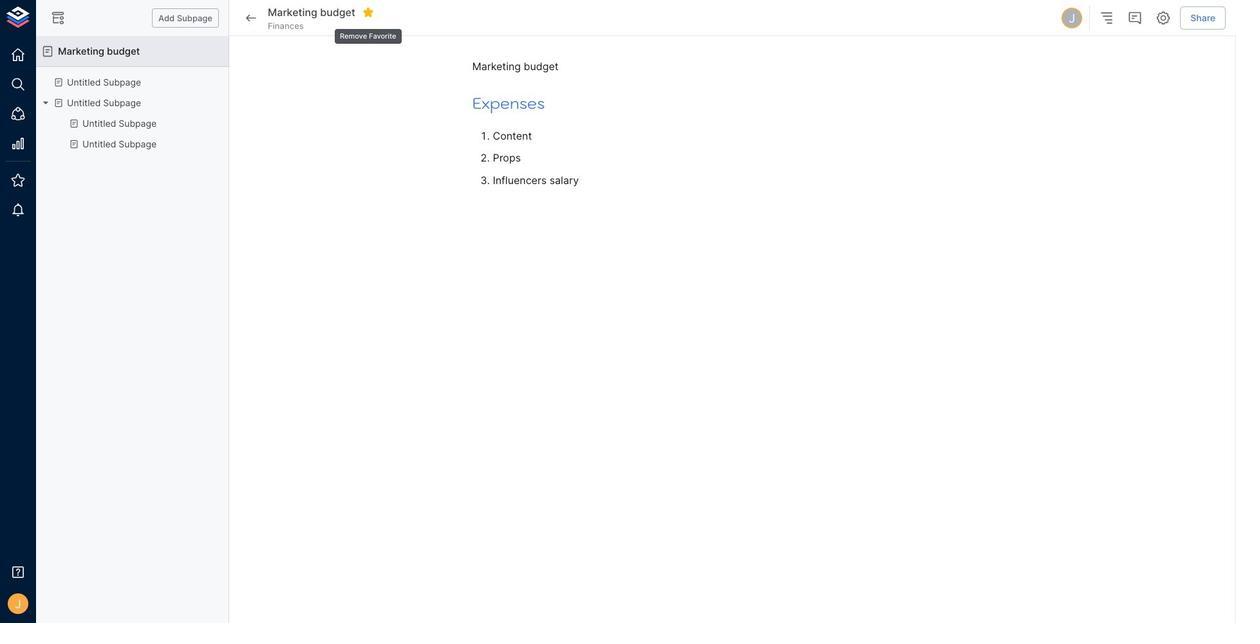 Task type: describe. For each thing, give the bounding box(es) containing it.
remove favorite image
[[362, 6, 374, 18]]

table of contents image
[[1099, 10, 1115, 26]]

comments image
[[1127, 10, 1143, 26]]



Task type: vqa. For each thing, say whether or not it's contained in the screenshot.
third the help image from the bottom
no



Task type: locate. For each thing, give the bounding box(es) containing it.
go back image
[[243, 10, 259, 26]]

hide wiki image
[[50, 10, 66, 26]]

tooltip
[[333, 20, 403, 45]]

settings image
[[1156, 10, 1171, 26]]



